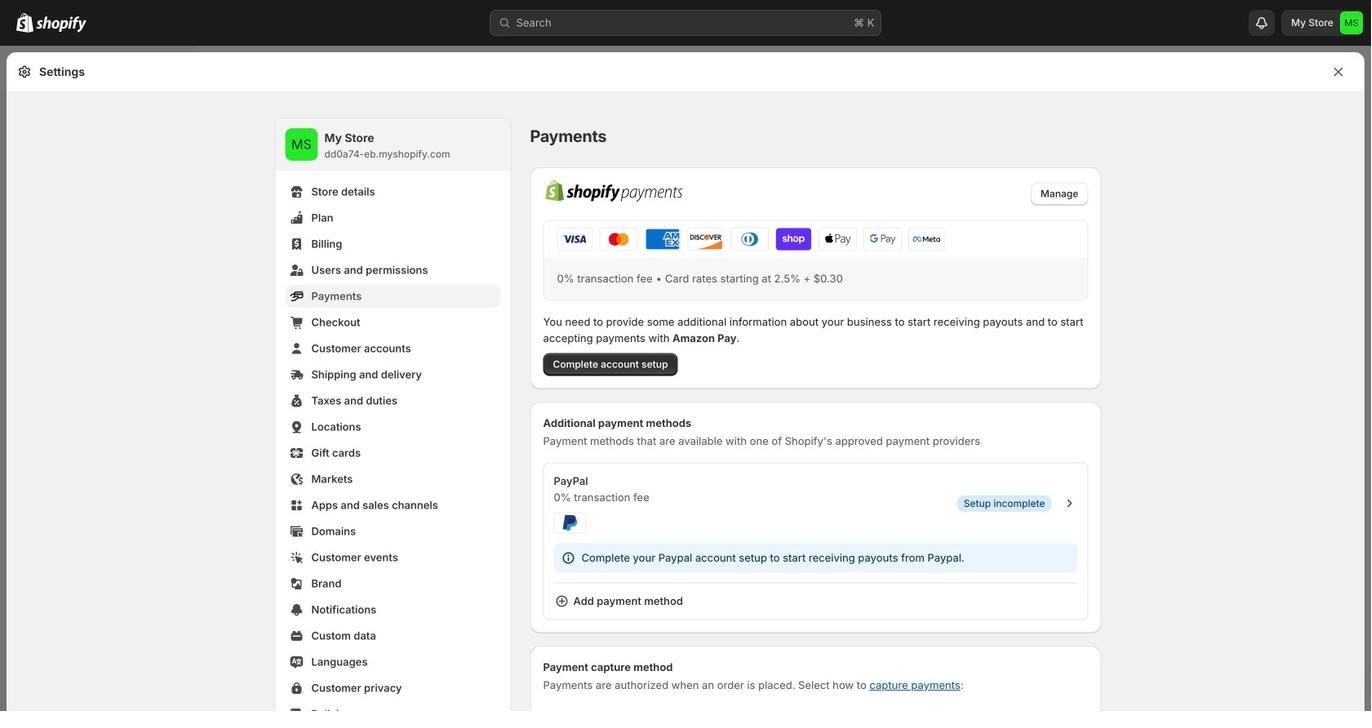 Task type: vqa. For each thing, say whether or not it's contained in the screenshot.
Online Store link to the top
no



Task type: describe. For each thing, give the bounding box(es) containing it.
discover image
[[688, 227, 724, 251]]

settings dialog
[[7, 52, 1365, 711]]

diners club image
[[731, 227, 769, 251]]

shopify payments image
[[543, 180, 686, 203]]

paypal express image
[[554, 512, 587, 534]]

mastercard image
[[600, 227, 638, 251]]

google pay image
[[864, 227, 902, 251]]

visa image
[[557, 227, 593, 251]]

shopify image
[[36, 16, 87, 32]]

apple pay image
[[819, 227, 857, 251]]



Task type: locate. For each thing, give the bounding box(es) containing it.
my store image
[[285, 128, 318, 161]]

my store image
[[1341, 11, 1364, 34]]

shop pay image
[[776, 227, 812, 251]]

american express image
[[645, 227, 681, 251]]

shopify image
[[16, 13, 33, 32]]

shop settings menu element
[[276, 118, 511, 711]]

meta pay image
[[909, 227, 945, 251]]



